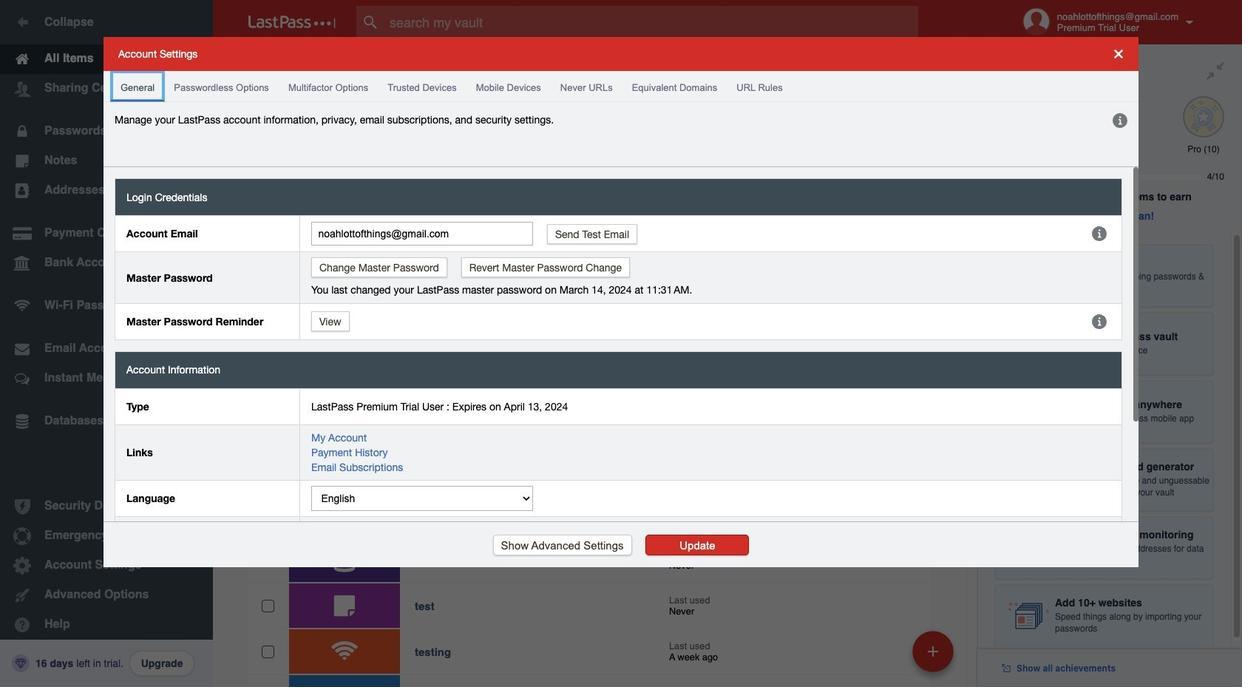 Task type: vqa. For each thing, say whether or not it's contained in the screenshot.
THE NEW ITEM Navigation
yes



Task type: describe. For each thing, give the bounding box(es) containing it.
main navigation navigation
[[0, 0, 213, 687]]



Task type: locate. For each thing, give the bounding box(es) containing it.
new item image
[[928, 646, 939, 656]]

new item navigation
[[908, 627, 963, 687]]

Search search field
[[357, 6, 948, 38]]

lastpass image
[[249, 16, 336, 29]]

vault options navigation
[[213, 44, 978, 89]]

search my vault text field
[[357, 6, 948, 38]]



